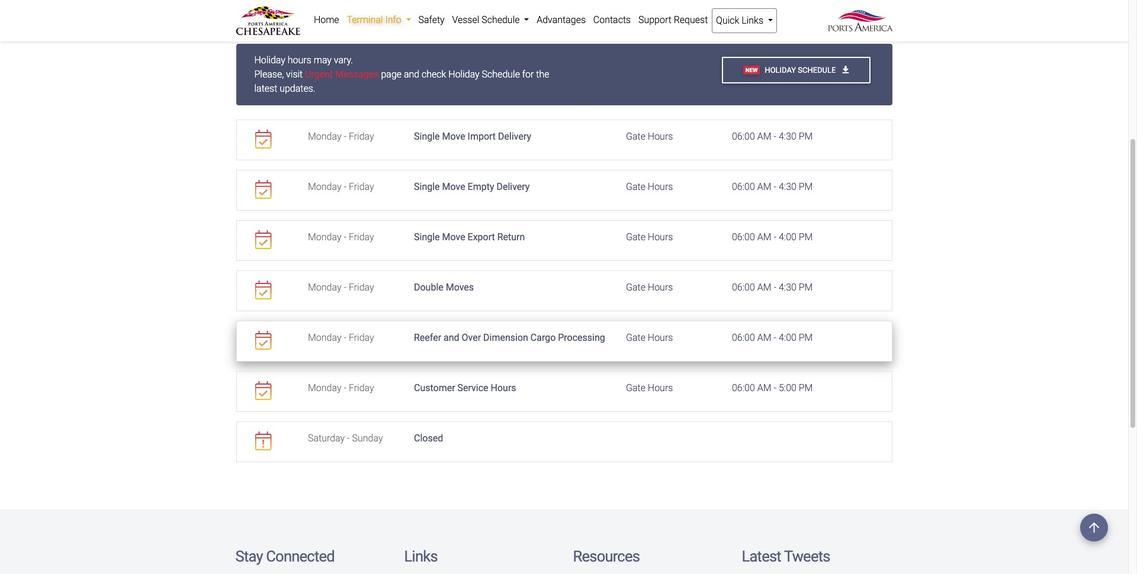 Task type: vqa. For each thing, say whether or not it's contained in the screenshot.
(truckers
no



Task type: locate. For each thing, give the bounding box(es) containing it.
2 4:00 from the top
[[779, 332, 797, 343]]

move for empty
[[442, 181, 466, 192]]

gate for reefer and over dimension cargo processing
[[626, 332, 646, 343]]

6 monday from the top
[[308, 383, 342, 394]]

1 vertical spatial 4:30
[[779, 181, 797, 192]]

latest
[[742, 548, 782, 566]]

single up double
[[414, 231, 440, 243]]

0 vertical spatial 4:30
[[779, 131, 797, 142]]

3 am from the top
[[758, 231, 772, 243]]

2 pm from the top
[[799, 181, 813, 192]]

1 monday from the top
[[308, 131, 342, 142]]

hours for single move import delivery
[[648, 131, 673, 142]]

-
[[344, 131, 347, 142], [774, 131, 777, 142], [344, 181, 347, 192], [774, 181, 777, 192], [344, 231, 347, 243], [774, 231, 777, 243], [344, 282, 347, 293], [774, 282, 777, 293], [344, 332, 347, 343], [774, 332, 777, 343], [344, 383, 347, 394], [774, 383, 777, 394], [347, 433, 350, 444]]

vessel schedule link
[[449, 8, 533, 32]]

pm for single move import delivery
[[799, 131, 813, 142]]

6 friday from the top
[[349, 383, 374, 394]]

and for reefer
[[444, 332, 460, 343]]

1 vertical spatial delivery
[[497, 181, 530, 192]]

single move import delivery
[[414, 131, 532, 142]]

1 06:00 am - 4:00 pm from the top
[[733, 231, 813, 243]]

6 monday - friday from the top
[[308, 383, 374, 394]]

1 move from the top
[[442, 131, 466, 142]]

updates.
[[280, 83, 316, 94]]

5 gate from the top
[[626, 332, 646, 343]]

0 vertical spatial 06:00 am - 4:30 pm
[[733, 131, 813, 142]]

4 friday from the top
[[349, 282, 374, 293]]

single move empty delivery
[[414, 181, 530, 192]]

1 vertical spatial single
[[414, 181, 440, 192]]

may
[[314, 54, 332, 66]]

4 06:00 from the top
[[733, 282, 756, 293]]

0 vertical spatial and
[[404, 68, 420, 80]]

closed
[[414, 433, 443, 444]]

4 monday from the top
[[308, 282, 342, 293]]

1 vertical spatial links
[[404, 548, 438, 566]]

urgent
[[305, 68, 333, 80]]

1 4:00 from the top
[[779, 231, 797, 243]]

home
[[314, 14, 339, 25]]

2 06:00 am - 4:30 pm from the top
[[733, 181, 813, 192]]

5 gate hours from the top
[[626, 332, 673, 343]]

3 06:00 from the top
[[733, 231, 756, 243]]

empty
[[468, 181, 495, 192]]

gate hours for reefer and over dimension cargo processing
[[626, 332, 673, 343]]

2 06:00 from the top
[[733, 181, 756, 192]]

1 4:30 from the top
[[779, 131, 797, 142]]

1 vertical spatial and
[[444, 332, 460, 343]]

quick
[[717, 15, 740, 26]]

1 single from the top
[[414, 131, 440, 142]]

6 06:00 from the top
[[733, 383, 756, 394]]

gate hours for double moves
[[626, 282, 673, 293]]

3 pm from the top
[[799, 231, 813, 243]]

2 monday - friday from the top
[[308, 181, 374, 192]]

hours for reefer and over dimension cargo processing
[[648, 332, 673, 343]]

2 06:00 am - 4:00 pm from the top
[[733, 332, 813, 343]]

4:30 for empty
[[779, 181, 797, 192]]

2 gate hours from the top
[[626, 181, 673, 192]]

am
[[758, 131, 772, 142], [758, 181, 772, 192], [758, 231, 772, 243], [758, 282, 772, 293], [758, 332, 772, 343], [758, 383, 772, 394]]

0 horizontal spatial holiday
[[255, 54, 286, 66]]

monday - friday for single move import delivery
[[308, 131, 374, 142]]

tab panel containing holiday hours may vary.
[[236, 44, 893, 463]]

holiday
[[255, 54, 286, 66], [765, 66, 797, 75], [449, 68, 480, 80]]

1 vertical spatial 06:00 am - 4:00 pm
[[733, 332, 813, 343]]

gate for customer service hours
[[626, 383, 646, 394]]

5 monday - friday from the top
[[308, 332, 374, 343]]

terminal info link
[[343, 8, 415, 32]]

5 friday from the top
[[349, 332, 374, 343]]

move
[[442, 131, 466, 142], [442, 181, 466, 192], [442, 231, 466, 243]]

new
[[746, 67, 758, 73]]

schedule for vessel
[[482, 14, 520, 25]]

hours for single move empty delivery
[[648, 181, 673, 192]]

and inside page and check holiday schedule for the latest updates.
[[404, 68, 420, 80]]

gate for single move import delivery
[[626, 131, 646, 142]]

support request link
[[635, 8, 712, 32]]

0 vertical spatial links
[[742, 15, 764, 26]]

3 monday from the top
[[308, 231, 342, 243]]

1 monday - friday from the top
[[308, 131, 374, 142]]

2 gate from the top
[[626, 181, 646, 192]]

4:00 for single move export return
[[779, 231, 797, 243]]

monday for single move import delivery
[[308, 131, 342, 142]]

1 am from the top
[[758, 131, 772, 142]]

please,
[[255, 68, 284, 80]]

06:00
[[733, 131, 756, 142], [733, 181, 756, 192], [733, 231, 756, 243], [733, 282, 756, 293], [733, 332, 756, 343], [733, 383, 756, 394]]

6 pm from the top
[[799, 383, 813, 394]]

2 vertical spatial 06:00 am - 4:30 pm
[[733, 282, 813, 293]]

06:00 am - 4:30 pm
[[733, 131, 813, 142], [733, 181, 813, 192], [733, 282, 813, 293]]

4:30
[[779, 131, 797, 142], [779, 181, 797, 192], [779, 282, 797, 293]]

2 single from the top
[[414, 181, 440, 192]]

4 monday - friday from the top
[[308, 282, 374, 293]]

6 am from the top
[[758, 383, 772, 394]]

1 gate hours from the top
[[626, 131, 673, 142]]

pm
[[799, 131, 813, 142], [799, 181, 813, 192], [799, 231, 813, 243], [799, 282, 813, 293], [799, 332, 813, 343], [799, 383, 813, 394]]

2 friday from the top
[[349, 181, 374, 192]]

move left 'empty'
[[442, 181, 466, 192]]

06:00 for single move export return
[[733, 231, 756, 243]]

06:00 am - 5:00 pm
[[733, 383, 813, 394]]

06:00 for single move import delivery
[[733, 131, 756, 142]]

holiday for holiday hours may vary. please, visit urgent messages
[[255, 54, 286, 66]]

info
[[385, 14, 402, 25]]

gate for double moves
[[626, 282, 646, 293]]

hours for single move export return
[[648, 231, 673, 243]]

1 vertical spatial move
[[442, 181, 466, 192]]

1 pm from the top
[[799, 131, 813, 142]]

5 06:00 from the top
[[733, 332, 756, 343]]

friday for single move import delivery
[[349, 131, 374, 142]]

double moves
[[414, 282, 474, 293]]

pm for reefer and over dimension cargo processing
[[799, 332, 813, 343]]

messages
[[336, 68, 379, 80]]

2 horizontal spatial holiday
[[765, 66, 797, 75]]

3 gate hours from the top
[[626, 231, 673, 243]]

0 vertical spatial single
[[414, 131, 440, 142]]

6 gate hours from the top
[[626, 383, 673, 394]]

single
[[414, 131, 440, 142], [414, 181, 440, 192], [414, 231, 440, 243]]

moves
[[446, 282, 474, 293]]

monday
[[308, 131, 342, 142], [308, 181, 342, 192], [308, 231, 342, 243], [308, 282, 342, 293], [308, 332, 342, 343], [308, 383, 342, 394]]

move left "export"
[[442, 231, 466, 243]]

06:00 am - 4:00 pm for single move export return
[[733, 231, 813, 243]]

move for import
[[442, 131, 466, 142]]

1 vertical spatial 06:00 am - 4:30 pm
[[733, 181, 813, 192]]

delivery right 'empty'
[[497, 181, 530, 192]]

move for export
[[442, 231, 466, 243]]

quick links
[[717, 15, 766, 26]]

5 pm from the top
[[799, 332, 813, 343]]

1 06:00 from the top
[[733, 131, 756, 142]]

4 gate hours from the top
[[626, 282, 673, 293]]

schedule left arrow alt to bottom image
[[798, 66, 836, 75]]

monday - friday for single move export return
[[308, 231, 374, 243]]

the
[[537, 68, 550, 80]]

1 gate from the top
[[626, 131, 646, 142]]

arrow alt to bottom image
[[843, 66, 849, 74]]

advantages link
[[533, 8, 590, 32]]

hours
[[288, 54, 312, 66]]

am for customer service hours
[[758, 383, 772, 394]]

vary.
[[334, 54, 353, 66]]

schedule
[[482, 14, 520, 25], [798, 66, 836, 75], [482, 68, 520, 80]]

schedule right the vessel in the left of the page
[[482, 14, 520, 25]]

2 4:30 from the top
[[779, 181, 797, 192]]

and
[[404, 68, 420, 80], [444, 332, 460, 343]]

monday - friday
[[308, 131, 374, 142], [308, 181, 374, 192], [308, 231, 374, 243], [308, 282, 374, 293], [308, 332, 374, 343], [308, 383, 374, 394]]

pm for single move export return
[[799, 231, 813, 243]]

3 move from the top
[[442, 231, 466, 243]]

3 gate from the top
[[626, 231, 646, 243]]

for
[[523, 68, 534, 80]]

schedule left for
[[482, 68, 520, 80]]

06:00 for customer service hours
[[733, 383, 756, 394]]

2 vertical spatial 4:30
[[779, 282, 797, 293]]

2 vertical spatial single
[[414, 231, 440, 243]]

1 friday from the top
[[349, 131, 374, 142]]

over
[[462, 332, 481, 343]]

tab panel
[[236, 44, 893, 463]]

friday for single move export return
[[349, 231, 374, 243]]

monday - friday for single move empty delivery
[[308, 181, 374, 192]]

holiday up please,
[[255, 54, 286, 66]]

and right page
[[404, 68, 420, 80]]

1 vertical spatial 4:00
[[779, 332, 797, 343]]

gate hours
[[626, 131, 673, 142], [626, 181, 673, 192], [626, 231, 673, 243], [626, 282, 673, 293], [626, 332, 673, 343], [626, 383, 673, 394]]

and left over
[[444, 332, 460, 343]]

delivery
[[498, 131, 532, 142], [497, 181, 530, 192]]

monday - friday for customer service hours
[[308, 383, 374, 394]]

2 am from the top
[[758, 181, 772, 192]]

5 am from the top
[[758, 332, 772, 343]]

monday for double moves
[[308, 282, 342, 293]]

0 horizontal spatial and
[[404, 68, 420, 80]]

monday - friday for double moves
[[308, 282, 374, 293]]

3 06:00 am - 4:30 pm from the top
[[733, 282, 813, 293]]

move left import
[[442, 131, 466, 142]]

single left import
[[414, 131, 440, 142]]

0 horizontal spatial links
[[404, 548, 438, 566]]

holiday right check
[[449, 68, 480, 80]]

contacts
[[594, 14, 631, 25]]

3 single from the top
[[414, 231, 440, 243]]

0 vertical spatial delivery
[[498, 131, 532, 142]]

4 gate from the top
[[626, 282, 646, 293]]

3 monday - friday from the top
[[308, 231, 374, 243]]

single left 'empty'
[[414, 181, 440, 192]]

links
[[742, 15, 764, 26], [404, 548, 438, 566]]

1 horizontal spatial and
[[444, 332, 460, 343]]

2 move from the top
[[442, 181, 466, 192]]

0 vertical spatial 4:00
[[779, 231, 797, 243]]

0 vertical spatial move
[[442, 131, 466, 142]]

holiday right new
[[765, 66, 797, 75]]

5 monday from the top
[[308, 332, 342, 343]]

holiday inside holiday hours may vary. please, visit urgent messages
[[255, 54, 286, 66]]

4 am from the top
[[758, 282, 772, 293]]

4:00
[[779, 231, 797, 243], [779, 332, 797, 343]]

contacts link
[[590, 8, 635, 32]]

4 pm from the top
[[799, 282, 813, 293]]

1 horizontal spatial links
[[742, 15, 764, 26]]

3 friday from the top
[[349, 231, 374, 243]]

2 monday from the top
[[308, 181, 342, 192]]

go to top image
[[1081, 514, 1109, 542]]

06:00 am - 4:00 pm
[[733, 231, 813, 243], [733, 332, 813, 343]]

tab list
[[240, 0, 893, 10]]

2 vertical spatial move
[[442, 231, 466, 243]]

06:00 am - 4:30 pm for import
[[733, 131, 813, 142]]

1 06:00 am - 4:30 pm from the top
[[733, 131, 813, 142]]

single for single move empty delivery
[[414, 181, 440, 192]]

am for single move export return
[[758, 231, 772, 243]]

dimension
[[484, 332, 529, 343]]

friday
[[349, 131, 374, 142], [349, 181, 374, 192], [349, 231, 374, 243], [349, 282, 374, 293], [349, 332, 374, 343], [349, 383, 374, 394]]

0 vertical spatial 06:00 am - 4:00 pm
[[733, 231, 813, 243]]

hours
[[648, 131, 673, 142], [648, 181, 673, 192], [648, 231, 673, 243], [648, 282, 673, 293], [648, 332, 673, 343], [491, 383, 517, 394], [648, 383, 673, 394]]

monday for single move empty delivery
[[308, 181, 342, 192]]

1 horizontal spatial holiday
[[449, 68, 480, 80]]

monday for customer service hours
[[308, 383, 342, 394]]

cargo
[[531, 332, 556, 343]]

6 gate from the top
[[626, 383, 646, 394]]

gate
[[626, 131, 646, 142], [626, 181, 646, 192], [626, 231, 646, 243], [626, 282, 646, 293], [626, 332, 646, 343], [626, 383, 646, 394]]

delivery right import
[[498, 131, 532, 142]]



Task type: describe. For each thing, give the bounding box(es) containing it.
gate hours for single move empty delivery
[[626, 181, 673, 192]]

page
[[381, 68, 402, 80]]

delivery for single move empty delivery
[[497, 181, 530, 192]]

connected
[[266, 548, 335, 566]]

import
[[468, 131, 496, 142]]

holiday inside page and check holiday schedule for the latest updates.
[[449, 68, 480, 80]]

latest tweets
[[742, 548, 831, 566]]

sunday
[[352, 433, 383, 444]]

stay
[[236, 548, 263, 566]]

return
[[498, 231, 525, 243]]

safety link
[[415, 8, 449, 32]]

schedule for holiday
[[798, 66, 836, 75]]

gate hours for single move export return
[[626, 231, 673, 243]]

customer
[[414, 383, 456, 394]]

saturday
[[308, 433, 345, 444]]

saturday - sunday
[[308, 433, 383, 444]]

holiday for holiday schedule
[[765, 66, 797, 75]]

single move export return
[[414, 231, 525, 243]]

monday - friday for reefer and over dimension cargo processing
[[308, 332, 374, 343]]

urgent messages link
[[305, 68, 379, 80]]

4:00 for reefer and over dimension cargo processing
[[779, 332, 797, 343]]

friday for reefer and over dimension cargo processing
[[349, 332, 374, 343]]

quick links link
[[712, 8, 778, 33]]

am for single move empty delivery
[[758, 181, 772, 192]]

gate for single move empty delivery
[[626, 181, 646, 192]]

stay connected
[[236, 548, 335, 566]]

processing
[[558, 332, 606, 343]]

check
[[422, 68, 447, 80]]

support
[[639, 14, 672, 25]]

am for double moves
[[758, 282, 772, 293]]

monday for single move export return
[[308, 231, 342, 243]]

gate for single move export return
[[626, 231, 646, 243]]

vessel schedule
[[452, 14, 522, 25]]

gate hours for customer service hours
[[626, 383, 673, 394]]

hours for double moves
[[648, 282, 673, 293]]

3 4:30 from the top
[[779, 282, 797, 293]]

reefer
[[414, 332, 442, 343]]

pm for customer service hours
[[799, 383, 813, 394]]

single for single move import delivery
[[414, 131, 440, 142]]

friday for customer service hours
[[349, 383, 374, 394]]

hours for customer service hours
[[648, 383, 673, 394]]

customer service hours
[[414, 383, 517, 394]]

export
[[468, 231, 495, 243]]

single for single move export return
[[414, 231, 440, 243]]

support request
[[639, 14, 708, 25]]

schedule inside page and check holiday schedule for the latest updates.
[[482, 68, 520, 80]]

home link
[[310, 8, 343, 32]]

terminal info
[[347, 14, 404, 25]]

safety
[[419, 14, 445, 25]]

gate hours for single move import delivery
[[626, 131, 673, 142]]

4:30 for import
[[779, 131, 797, 142]]

latest
[[255, 83, 278, 94]]

visit
[[286, 68, 303, 80]]

tweets
[[785, 548, 831, 566]]

holiday hours may vary. please, visit urgent messages
[[255, 54, 379, 80]]

friday for double moves
[[349, 282, 374, 293]]

5:00
[[779, 383, 797, 394]]

monday for reefer and over dimension cargo processing
[[308, 332, 342, 343]]

am for single move import delivery
[[758, 131, 772, 142]]

pm for single move empty delivery
[[799, 181, 813, 192]]

double
[[414, 282, 444, 293]]

pm for double moves
[[799, 282, 813, 293]]

terminal
[[347, 14, 383, 25]]

06:00 am - 4:00 pm for reefer and over dimension cargo processing
[[733, 332, 813, 343]]

06:00 for reefer and over dimension cargo processing
[[733, 332, 756, 343]]

delivery for single move import delivery
[[498, 131, 532, 142]]

request
[[674, 14, 708, 25]]

and for page
[[404, 68, 420, 80]]

holiday schedule
[[765, 66, 838, 75]]

service
[[458, 383, 489, 394]]

06:00 for double moves
[[733, 282, 756, 293]]

am for reefer and over dimension cargo processing
[[758, 332, 772, 343]]

resources
[[573, 548, 640, 566]]

friday for single move empty delivery
[[349, 181, 374, 192]]

06:00 for single move empty delivery
[[733, 181, 756, 192]]

reefer and over dimension cargo processing
[[414, 332, 606, 343]]

advantages
[[537, 14, 586, 25]]

page and check holiday schedule for the latest updates.
[[255, 68, 550, 94]]

vessel
[[452, 14, 480, 25]]

06:00 am - 4:30 pm for empty
[[733, 181, 813, 192]]



